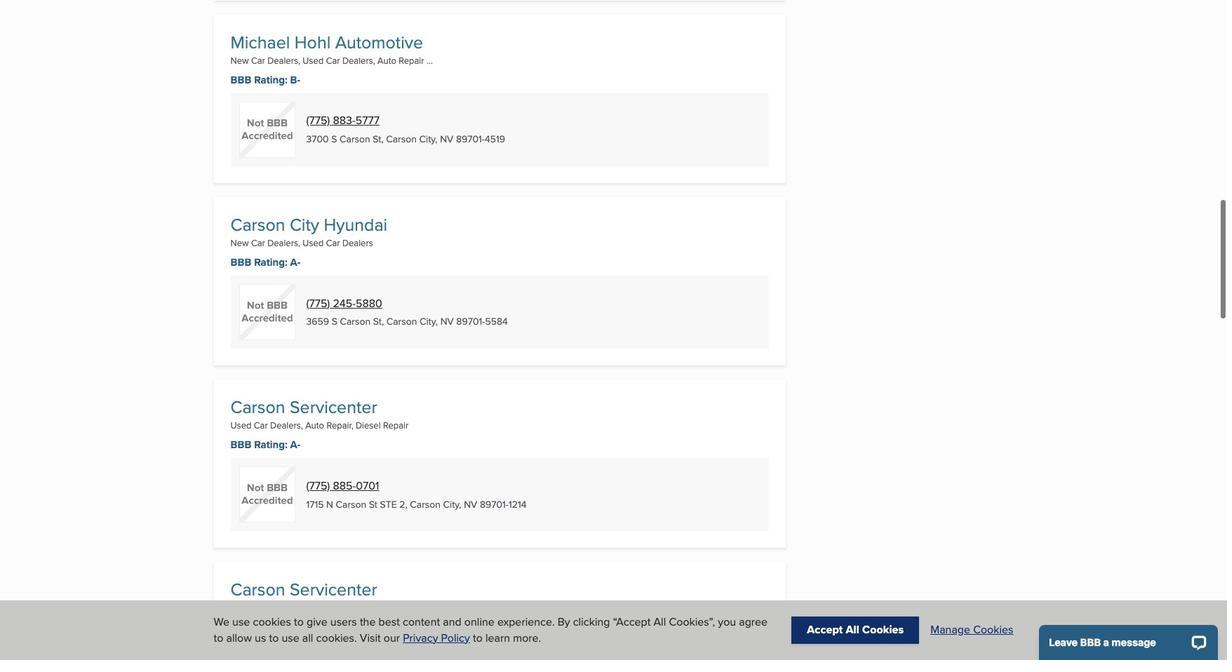 Task type: vqa. For each thing, say whether or not it's contained in the screenshot.
topmost Diesel
yes



Task type: locate. For each thing, give the bounding box(es) containing it.
0 vertical spatial s
[[331, 132, 337, 146]]

2 vertical spatial repair
[[383, 602, 409, 614]]

1 vertical spatial new
[[231, 237, 249, 249]]

1 s from the top
[[331, 132, 337, 146]]

nv
[[440, 132, 453, 146], [440, 315, 454, 329], [464, 497, 477, 511]]

0 vertical spatial new
[[231, 54, 249, 67]]

2 carson servicenter link from the top
[[231, 577, 377, 602]]

0 horizontal spatial cookies
[[862, 622, 904, 638]]

(775) for servicenter
[[306, 478, 330, 494]]

all
[[654, 614, 666, 630], [846, 622, 859, 638]]

not bbb accredited image left 3700
[[239, 102, 295, 158]]

and
[[443, 614, 462, 630]]

2 new from the top
[[231, 237, 249, 249]]

automotive
[[335, 29, 423, 55]]

1 vertical spatial city,
[[420, 315, 438, 329]]

used
[[303, 54, 324, 67], [303, 237, 324, 249], [231, 419, 252, 432], [231, 602, 252, 614]]

(775) up 1715
[[306, 478, 330, 494]]

(775) 885-0701 1715 n carson st ste 2 , carson city, nv 89701-1214
[[306, 478, 527, 511]]

city, inside (775) 883-5777 3700 s carson st , carson city, nv 89701-4519
[[419, 132, 438, 146]]

0 vertical spatial diesel
[[356, 419, 381, 432]]

city, right 2
[[443, 497, 461, 511]]

(775) up 3700
[[306, 112, 330, 129]]

nv inside the (775) 245-5880 3659 s carson st , carson city, nv 89701-5584
[[440, 315, 454, 329]]

used inside michael hohl automotive new car dealers, used car dealers, auto repair ... bbb rating: b-
[[303, 54, 324, 67]]

0 vertical spatial carson servicenter link
[[231, 395, 377, 420]]

repair inside michael hohl automotive new car dealers, used car dealers, auto repair ... bbb rating: b-
[[399, 54, 424, 67]]

3 a- from the top
[[290, 620, 301, 635]]

1 vertical spatial repair
[[383, 419, 409, 432]]

3 bbb from the top
[[231, 437, 251, 453]]

, right 'ste'
[[405, 497, 407, 511]]

car
[[251, 54, 265, 67], [326, 54, 340, 67], [251, 237, 265, 249], [326, 237, 340, 249], [254, 419, 268, 432], [254, 602, 268, 614]]

, inside (775) 883-5777 3700 s carson st , carson city, nv 89701-4519
[[381, 132, 384, 146]]

we
[[214, 614, 229, 630]]

city,
[[419, 132, 438, 146], [420, 315, 438, 329], [443, 497, 461, 511]]

st
[[373, 132, 381, 146], [373, 315, 382, 329], [369, 497, 377, 511]]

diesel up 0701
[[356, 419, 381, 432]]

accept all cookies button
[[792, 617, 919, 644]]

nv inside (775) 883-5777 3700 s carson st , carson city, nv 89701-4519
[[440, 132, 453, 146]]

1 vertical spatial carson servicenter link
[[231, 577, 377, 602]]

3 (775) from the top
[[306, 478, 330, 494]]

2 bbb from the top
[[231, 255, 251, 270]]

allow
[[226, 630, 252, 646]]

to
[[294, 614, 304, 630], [214, 630, 223, 646], [269, 630, 279, 646], [473, 630, 483, 646]]

885-
[[333, 478, 356, 494]]

all right "accept
[[654, 614, 666, 630]]

not bbb accredited image
[[239, 102, 295, 158], [239, 284, 295, 341], [239, 467, 295, 523]]

(775) 245-5880 3659 s carson st , carson city, nv 89701-5584
[[306, 295, 508, 329]]

1 diesel from the top
[[356, 419, 381, 432]]

carson servicenter used car dealers, auto repair, diesel repair bbb rating: a-
[[231, 395, 409, 453], [231, 577, 409, 635]]

2 vertical spatial (775)
[[306, 478, 330, 494]]

0 vertical spatial repair
[[399, 54, 424, 67]]

servicenter
[[290, 395, 377, 420], [290, 577, 377, 602]]

1 carson servicenter used car dealers, auto repair, diesel repair bbb rating: a- from the top
[[231, 395, 409, 453]]

1 horizontal spatial cookies
[[973, 622, 1014, 638]]

245-
[[333, 295, 356, 311]]

0 vertical spatial st
[[373, 132, 381, 146]]

, down 5880
[[382, 315, 384, 329]]

2 vertical spatial nv
[[464, 497, 477, 511]]

accept all cookies
[[807, 622, 904, 638]]

nv left 4519
[[440, 132, 453, 146]]

1 (775) from the top
[[306, 112, 330, 129]]

4519
[[485, 132, 505, 146]]

1 a- from the top
[[290, 255, 301, 270]]

2 vertical spatial ,
[[405, 497, 407, 511]]

city, inside the (775) 245-5880 3659 s carson st , carson city, nv 89701-5584
[[420, 315, 438, 329]]

(775) 245-5880 link
[[306, 295, 382, 311]]

auto up all
[[305, 602, 324, 614]]

carson city hyundai link
[[231, 212, 387, 237]]

, inside the (775) 885-0701 1715 n carson st ste 2 , carson city, nv 89701-1214
[[405, 497, 407, 511]]

1 vertical spatial diesel
[[356, 602, 381, 614]]

89701- inside the (775) 885-0701 1715 n carson st ste 2 , carson city, nv 89701-1214
[[480, 497, 509, 511]]

content
[[403, 614, 440, 630]]

1 vertical spatial (775)
[[306, 295, 330, 311]]

new inside carson city hyundai new car dealers, used car dealers bbb rating: a-
[[231, 237, 249, 249]]

1 vertical spatial servicenter
[[290, 577, 377, 602]]

not bbb accredited image left 1715
[[239, 467, 295, 523]]

, inside the (775) 245-5880 3659 s carson st , carson city, nv 89701-5584
[[382, 315, 384, 329]]

we use cookies to give users the best content and online experience. by clicking "accept all cookies", you agree to allow us to use all cookies. visit our
[[214, 614, 768, 646]]

2 vertical spatial not bbb accredited image
[[239, 467, 295, 523]]

1 vertical spatial ,
[[382, 315, 384, 329]]

2 s from the top
[[332, 315, 337, 329]]

rating: inside michael hohl automotive new car dealers, used car dealers, auto repair ... bbb rating: b-
[[254, 72, 287, 88]]

2 vertical spatial auto
[[305, 602, 324, 614]]

1 vertical spatial nv
[[440, 315, 454, 329]]

our
[[384, 630, 400, 646]]

2 vertical spatial 89701-
[[480, 497, 509, 511]]

agree
[[739, 614, 768, 630]]

nv left 1214
[[464, 497, 477, 511]]

repair, up (775) 885-0701 "link"
[[327, 419, 353, 432]]

(775) inside the (775) 245-5880 3659 s carson st , carson city, nv 89701-5584
[[306, 295, 330, 311]]

0 vertical spatial servicenter
[[290, 395, 377, 420]]

1 vertical spatial s
[[332, 315, 337, 329]]

cookies right manage
[[973, 622, 1014, 638]]

cookies right accept on the right
[[862, 622, 904, 638]]

(775) 883-5777 3700 s carson st , carson city, nv 89701-4519
[[306, 112, 505, 146]]

89701-
[[456, 132, 485, 146], [456, 315, 485, 329], [480, 497, 509, 511]]

,
[[381, 132, 384, 146], [382, 315, 384, 329], [405, 497, 407, 511]]

experience.
[[497, 614, 555, 630]]

0 vertical spatial repair,
[[327, 419, 353, 432]]

st down 5777
[[373, 132, 381, 146]]

(775) inside (775) 883-5777 3700 s carson st , carson city, nv 89701-4519
[[306, 112, 330, 129]]

2 not bbb accredited image from the top
[[239, 284, 295, 341]]

1 vertical spatial a-
[[290, 437, 301, 453]]

89701- inside the (775) 245-5880 3659 s carson st , carson city, nv 89701-5584
[[456, 315, 485, 329]]

use
[[232, 614, 250, 630], [282, 630, 299, 646]]

online
[[464, 614, 495, 630]]

(775) inside the (775) 885-0701 1715 n carson st ste 2 , carson city, nv 89701-1214
[[306, 478, 330, 494]]

ste
[[380, 497, 397, 511]]

diesel
[[356, 419, 381, 432], [356, 602, 381, 614]]

0 vertical spatial carson servicenter used car dealers, auto repair, diesel repair bbb rating: a-
[[231, 395, 409, 453]]

1 horizontal spatial all
[[846, 622, 859, 638]]

1 vertical spatial repair,
[[327, 602, 353, 614]]

carson servicenter link
[[231, 395, 377, 420], [231, 577, 377, 602]]

2 vertical spatial st
[[369, 497, 377, 511]]

st inside (775) 883-5777 3700 s carson st , carson city, nv 89701-4519
[[373, 132, 381, 146]]

bbb inside michael hohl automotive new car dealers, used car dealers, auto repair ... bbb rating: b-
[[231, 72, 251, 88]]

(775) up 3659
[[306, 295, 330, 311]]

repair
[[399, 54, 424, 67], [383, 419, 409, 432], [383, 602, 409, 614]]

st left 'ste'
[[369, 497, 377, 511]]

st inside the (775) 885-0701 1715 n carson st ste 2 , carson city, nv 89701-1214
[[369, 497, 377, 511]]

0 vertical spatial nv
[[440, 132, 453, 146]]

s right 3659
[[332, 315, 337, 329]]

bbb for first carson servicenter link from the bottom of the page
[[231, 620, 251, 635]]

(775) for hohl
[[306, 112, 330, 129]]

carson servicenter used car dealers, auto repair, diesel repair bbb rating: a- for first carson servicenter link from the bottom of the page
[[231, 577, 409, 635]]

2 a- from the top
[[290, 437, 301, 453]]

auto
[[378, 54, 396, 67], [305, 419, 324, 432], [305, 602, 324, 614]]

policy
[[441, 630, 470, 646]]

the
[[360, 614, 376, 630]]

michael hohl automotive new car dealers, used car dealers, auto repair ... bbb rating: b-
[[231, 29, 433, 88]]

1 bbb from the top
[[231, 72, 251, 88]]

bbb for carson city hyundai link
[[231, 255, 251, 270]]

best
[[379, 614, 400, 630]]

hohl
[[295, 29, 331, 55]]

repair,
[[327, 419, 353, 432], [327, 602, 353, 614]]

2 repair, from the top
[[327, 602, 353, 614]]

carson city hyundai new car dealers, used car dealers bbb rating: a-
[[231, 212, 387, 270]]

1 rating: from the top
[[254, 72, 287, 88]]

s inside (775) 883-5777 3700 s carson st , carson city, nv 89701-4519
[[331, 132, 337, 146]]

bbb
[[231, 72, 251, 88], [231, 255, 251, 270], [231, 437, 251, 453], [231, 620, 251, 635]]

use right we
[[232, 614, 250, 630]]

all right accept on the right
[[846, 622, 859, 638]]

use left all
[[282, 630, 299, 646]]

(775) for city
[[306, 295, 330, 311]]

st down 5880
[[373, 315, 382, 329]]

s for hyundai
[[332, 315, 337, 329]]

1 vertical spatial 89701-
[[456, 315, 485, 329]]

diesel up the visit
[[356, 602, 381, 614]]

1214
[[509, 497, 527, 511]]

0 vertical spatial auto
[[378, 54, 396, 67]]

s inside the (775) 245-5880 3659 s carson st , carson city, nv 89701-5584
[[332, 315, 337, 329]]

us
[[255, 630, 266, 646]]

cookies inside "button"
[[862, 622, 904, 638]]

2
[[399, 497, 405, 511]]

st inside the (775) 245-5880 3659 s carson st , carson city, nv 89701-5584
[[373, 315, 382, 329]]

new
[[231, 54, 249, 67], [231, 237, 249, 249]]

1 vertical spatial carson servicenter used car dealers, auto repair, diesel repair bbb rating: a-
[[231, 577, 409, 635]]

all inside we use cookies to give users the best content and online experience. by clicking "accept all cookies", you agree to allow us to use all cookies. visit our
[[654, 614, 666, 630]]

s right 3700
[[331, 132, 337, 146]]

city, left 5584
[[420, 315, 438, 329]]

2 carson servicenter used car dealers, auto repair, diesel repair bbb rating: a- from the top
[[231, 577, 409, 635]]

2 (775) from the top
[[306, 295, 330, 311]]

3700
[[306, 132, 329, 146]]

0 vertical spatial ,
[[381, 132, 384, 146]]

0701
[[356, 478, 379, 494]]

3 not bbb accredited image from the top
[[239, 467, 295, 523]]

auto up (775) 885-0701 "link"
[[305, 419, 324, 432]]

city
[[290, 212, 319, 237]]

a- inside carson city hyundai new car dealers, used car dealers bbb rating: a-
[[290, 255, 301, 270]]

not bbb accredited image for servicenter
[[239, 467, 295, 523]]

hyundai
[[324, 212, 387, 237]]

nv left 5584
[[440, 315, 454, 329]]

by
[[558, 614, 570, 630]]

0 vertical spatial a-
[[290, 255, 301, 270]]

2 vertical spatial city,
[[443, 497, 461, 511]]

89701- inside (775) 883-5777 3700 s carson st , carson city, nv 89701-4519
[[456, 132, 485, 146]]

s
[[331, 132, 337, 146], [332, 315, 337, 329]]

1 not bbb accredited image from the top
[[239, 102, 295, 158]]

0 horizontal spatial all
[[654, 614, 666, 630]]

repair, up cookies.
[[327, 602, 353, 614]]

clicking
[[573, 614, 610, 630]]

0 vertical spatial not bbb accredited image
[[239, 102, 295, 158]]

to left 'learn'
[[473, 630, 483, 646]]

not bbb accredited image left 3659
[[239, 284, 295, 341]]

cookies inside button
[[973, 622, 1014, 638]]

city, for hyundai
[[420, 315, 438, 329]]

1 new from the top
[[231, 54, 249, 67]]

dealers,
[[267, 54, 300, 67], [342, 54, 375, 67], [267, 237, 300, 249], [270, 419, 303, 432], [270, 602, 303, 614]]

2 cookies from the left
[[973, 622, 1014, 638]]

city, left 4519
[[419, 132, 438, 146]]

nv for hyundai
[[440, 315, 454, 329]]

4 rating: from the top
[[254, 620, 287, 635]]

new inside michael hohl automotive new car dealers, used car dealers, auto repair ... bbb rating: b-
[[231, 54, 249, 67]]

4 bbb from the top
[[231, 620, 251, 635]]

cookies
[[862, 622, 904, 638], [973, 622, 1014, 638]]

to left allow
[[214, 630, 223, 646]]

manage
[[931, 622, 970, 638]]

city, inside the (775) 885-0701 1715 n carson st ste 2 , carson city, nv 89701-1214
[[443, 497, 461, 511]]

0 vertical spatial (775)
[[306, 112, 330, 129]]

rating:
[[254, 72, 287, 88], [254, 255, 287, 270], [254, 437, 287, 453], [254, 620, 287, 635]]

0 vertical spatial 89701-
[[456, 132, 485, 146]]

privacy
[[403, 630, 438, 646]]

bbb for 2nd carson servicenter link from the bottom of the page
[[231, 437, 251, 453]]

2 rating: from the top
[[254, 255, 287, 270]]

cookies.
[[316, 630, 357, 646]]

5777
[[356, 112, 380, 129]]

to left give
[[294, 614, 304, 630]]

a-
[[290, 255, 301, 270], [290, 437, 301, 453], [290, 620, 301, 635]]

0 vertical spatial city,
[[419, 132, 438, 146]]

to right us
[[269, 630, 279, 646]]

carson
[[340, 132, 370, 146], [386, 132, 417, 146], [231, 212, 285, 237], [340, 315, 371, 329], [386, 315, 417, 329], [231, 395, 285, 420], [336, 497, 366, 511], [410, 497, 441, 511], [231, 577, 285, 602]]

1 cookies from the left
[[862, 622, 904, 638]]

1 repair, from the top
[[327, 419, 353, 432]]

bbb inside carson city hyundai new car dealers, used car dealers bbb rating: a-
[[231, 255, 251, 270]]

1 vertical spatial st
[[373, 315, 382, 329]]

, right 3700
[[381, 132, 384, 146]]

auto left ...
[[378, 54, 396, 67]]

2 vertical spatial a-
[[290, 620, 301, 635]]

1 vertical spatial not bbb accredited image
[[239, 284, 295, 341]]

...
[[427, 54, 433, 67]]

, for carson city hyundai
[[382, 315, 384, 329]]

manage cookies button
[[931, 622, 1014, 638]]

not bbb accredited image for hohl
[[239, 102, 295, 158]]

a- for (775) 245-5880
[[290, 255, 301, 270]]

(775)
[[306, 112, 330, 129], [306, 295, 330, 311], [306, 478, 330, 494]]



Task type: describe. For each thing, give the bounding box(es) containing it.
michael
[[231, 29, 290, 55]]

dealers, inside carson city hyundai new car dealers, used car dealers bbb rating: a-
[[267, 237, 300, 249]]

learn
[[486, 630, 510, 646]]

accept
[[807, 622, 843, 638]]

you
[[718, 614, 736, 630]]

dealers
[[342, 237, 373, 249]]

1 carson servicenter link from the top
[[231, 395, 377, 420]]

, for michael hohl automotive
[[381, 132, 384, 146]]

new for michael
[[231, 54, 249, 67]]

not bbb accredited image for city
[[239, 284, 295, 341]]

carson inside carson city hyundai new car dealers, used car dealers bbb rating: a-
[[231, 212, 285, 237]]

manage cookies
[[931, 622, 1014, 638]]

carson servicenter used car dealers, auto repair, diesel repair bbb rating: a- for 2nd carson servicenter link from the bottom of the page
[[231, 395, 409, 453]]

1 vertical spatial auto
[[305, 419, 324, 432]]

all
[[302, 630, 313, 646]]

visit
[[360, 630, 381, 646]]

cookies
[[253, 614, 291, 630]]

1715
[[306, 497, 324, 511]]

2 diesel from the top
[[356, 602, 381, 614]]

all inside "button"
[[846, 622, 859, 638]]

(775) 885-0701 link
[[306, 478, 379, 494]]

nv inside the (775) 885-0701 1715 n carson st ste 2 , carson city, nv 89701-1214
[[464, 497, 477, 511]]

2 servicenter from the top
[[290, 577, 377, 602]]

"accept
[[613, 614, 651, 630]]

michael hohl automotive link
[[231, 29, 423, 55]]

s for automotive
[[331, 132, 337, 146]]

more.
[[513, 630, 541, 646]]

n
[[326, 497, 333, 511]]

0 horizontal spatial use
[[232, 614, 250, 630]]

privacy policy to learn more.
[[403, 630, 541, 646]]

rating: inside carson city hyundai new car dealers, used car dealers bbb rating: a-
[[254, 255, 287, 270]]

a- for (775) 885-0701
[[290, 437, 301, 453]]

89701- for carson city hyundai
[[456, 315, 485, 329]]

used inside carson city hyundai new car dealers, used car dealers bbb rating: a-
[[303, 237, 324, 249]]

auto inside michael hohl automotive new car dealers, used car dealers, auto repair ... bbb rating: b-
[[378, 54, 396, 67]]

3 rating: from the top
[[254, 437, 287, 453]]

cookies",
[[669, 614, 715, 630]]

1 horizontal spatial use
[[282, 630, 299, 646]]

b-
[[290, 72, 300, 88]]

883-
[[333, 112, 356, 129]]

89701- for michael hohl automotive
[[456, 132, 485, 146]]

5880
[[356, 295, 382, 311]]

give
[[307, 614, 327, 630]]

privacy policy link
[[403, 630, 470, 646]]

nv for automotive
[[440, 132, 453, 146]]

5584
[[485, 315, 508, 329]]

1 servicenter from the top
[[290, 395, 377, 420]]

3659
[[306, 315, 329, 329]]

city, for automotive
[[419, 132, 438, 146]]

(775) 883-5777 link
[[306, 112, 380, 129]]

users
[[330, 614, 357, 630]]

st for michael hohl automotive
[[373, 132, 381, 146]]

st for carson servicenter
[[369, 497, 377, 511]]

new for carson
[[231, 237, 249, 249]]

st for carson city hyundai
[[373, 315, 382, 329]]



